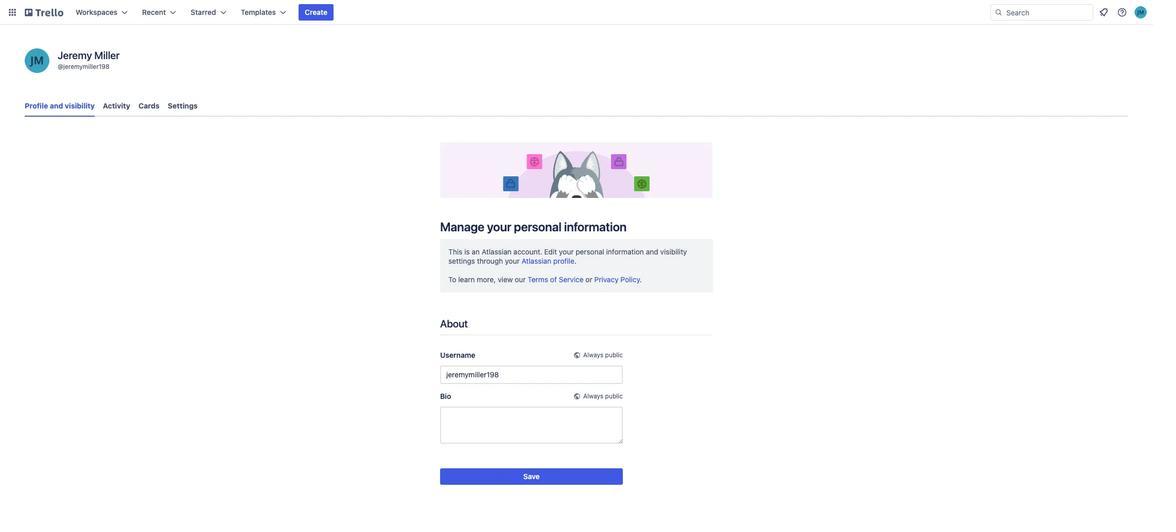 Task type: describe. For each thing, give the bounding box(es) containing it.
terms
[[528, 275, 548, 284]]

recent button
[[136, 4, 182, 21]]

. to learn more, view our
[[448, 257, 577, 284]]

visibility inside the this is an atlassian account. edit your personal information and visibility settings through your
[[660, 248, 687, 256]]

username
[[440, 351, 475, 360]]

create button
[[299, 4, 334, 21]]

bio
[[440, 392, 451, 401]]

atlassian inside the this is an atlassian account. edit your personal information and visibility settings through your
[[482, 248, 512, 256]]

profile and visibility
[[25, 101, 95, 110]]

about
[[440, 318, 468, 330]]

jeremymiller198
[[63, 63, 109, 71]]

templates
[[241, 8, 276, 16]]

profile
[[553, 257, 574, 266]]

terms of service or privacy policy .
[[528, 275, 642, 284]]

. inside . to learn more, view our
[[574, 257, 577, 266]]

cards
[[138, 101, 160, 110]]

primary element
[[0, 0, 1153, 25]]

recent
[[142, 8, 166, 16]]

information inside the this is an atlassian account. edit your personal information and visibility settings through your
[[606, 248, 644, 256]]

switch to… image
[[7, 7, 18, 18]]

starred button
[[184, 4, 233, 21]]

profile and visibility link
[[25, 97, 95, 117]]

of
[[550, 275, 557, 284]]

atlassian profile
[[522, 257, 574, 266]]

this is an atlassian account. edit your personal information and visibility settings through your
[[448, 248, 687, 266]]

create
[[305, 8, 328, 16]]

policy
[[621, 275, 640, 284]]

miller
[[94, 49, 120, 61]]

manage your personal information
[[440, 220, 627, 234]]

this
[[448, 248, 462, 256]]

0 vertical spatial your
[[487, 220, 511, 234]]

manage
[[440, 220, 484, 234]]

2 vertical spatial your
[[505, 257, 520, 266]]

save
[[523, 473, 540, 481]]

terms of service link
[[528, 275, 584, 284]]

personal inside the this is an atlassian account. edit your personal information and visibility settings through your
[[576, 248, 604, 256]]

activity link
[[103, 97, 130, 115]]

learn
[[458, 275, 475, 284]]

service
[[559, 275, 584, 284]]

public for bio
[[605, 393, 623, 400]]

jeremy miller @ jeremymiller198
[[58, 49, 120, 71]]

Bio text field
[[440, 407, 623, 444]]

0 vertical spatial and
[[50, 101, 63, 110]]

workspaces button
[[70, 4, 134, 21]]



Task type: vqa. For each thing, say whether or not it's contained in the screenshot.
&'s design
no



Task type: locate. For each thing, give the bounding box(es) containing it.
0 horizontal spatial visibility
[[65, 101, 95, 110]]

0 vertical spatial .
[[574, 257, 577, 266]]

information
[[564, 220, 627, 234], [606, 248, 644, 256]]

your
[[487, 220, 511, 234], [559, 248, 574, 256], [505, 257, 520, 266]]

0 vertical spatial visibility
[[65, 101, 95, 110]]

2 public from the top
[[605, 393, 623, 400]]

templates button
[[235, 4, 292, 21]]

always for bio
[[583, 393, 603, 400]]

0 notifications image
[[1098, 6, 1110, 19]]

0 vertical spatial atlassian
[[482, 248, 512, 256]]

1 vertical spatial .
[[640, 275, 642, 284]]

jeremy
[[58, 49, 92, 61]]

more,
[[477, 275, 496, 284]]

. up service
[[574, 257, 577, 266]]

1 vertical spatial public
[[605, 393, 623, 400]]

1 horizontal spatial atlassian
[[522, 257, 551, 266]]

always public
[[583, 352, 623, 359], [583, 393, 623, 400]]

1 vertical spatial and
[[646, 248, 658, 256]]

your up through
[[487, 220, 511, 234]]

1 vertical spatial your
[[559, 248, 574, 256]]

always public for username
[[583, 352, 623, 359]]

settings
[[168, 101, 198, 110]]

1 horizontal spatial .
[[640, 275, 642, 284]]

Username text field
[[440, 366, 623, 384]]

privacy
[[594, 275, 619, 284]]

1 vertical spatial always public
[[583, 393, 623, 400]]

always
[[583, 352, 603, 359], [583, 393, 603, 400]]

public
[[605, 352, 623, 359], [605, 393, 623, 400]]

1 vertical spatial information
[[606, 248, 644, 256]]

always for username
[[583, 352, 603, 359]]

. right privacy at the bottom right of the page
[[640, 275, 642, 284]]

through
[[477, 257, 503, 266]]

our
[[515, 275, 526, 284]]

1 vertical spatial personal
[[576, 248, 604, 256]]

1 horizontal spatial and
[[646, 248, 658, 256]]

1 horizontal spatial visibility
[[660, 248, 687, 256]]

personal up the or
[[576, 248, 604, 256]]

personal up account.
[[514, 220, 562, 234]]

0 vertical spatial public
[[605, 352, 623, 359]]

workspaces
[[76, 8, 117, 16]]

2 always public from the top
[[583, 393, 623, 400]]

edit
[[544, 248, 557, 256]]

your down account.
[[505, 257, 520, 266]]

atlassian up through
[[482, 248, 512, 256]]

is
[[464, 248, 470, 256]]

save button
[[440, 469, 623, 485]]

atlassian down account.
[[522, 257, 551, 266]]

starred
[[191, 8, 216, 16]]

search image
[[995, 8, 1003, 16]]

personal
[[514, 220, 562, 234], [576, 248, 604, 256]]

back to home image
[[25, 4, 63, 21]]

0 vertical spatial always
[[583, 352, 603, 359]]

an
[[472, 248, 480, 256]]

visibility
[[65, 101, 95, 110], [660, 248, 687, 256]]

account.
[[513, 248, 542, 256]]

your up profile at the left
[[559, 248, 574, 256]]

public for username
[[605, 352, 623, 359]]

atlassian
[[482, 248, 512, 256], [522, 257, 551, 266]]

profile
[[25, 101, 48, 110]]

.
[[574, 257, 577, 266], [640, 275, 642, 284]]

1 vertical spatial atlassian
[[522, 257, 551, 266]]

jeremy miller (jeremymiller198) image
[[25, 48, 49, 73]]

privacy policy link
[[594, 275, 640, 284]]

1 vertical spatial visibility
[[660, 248, 687, 256]]

information up policy
[[606, 248, 644, 256]]

always public for bio
[[583, 393, 623, 400]]

open information menu image
[[1117, 7, 1127, 18]]

0 vertical spatial personal
[[514, 220, 562, 234]]

1 public from the top
[[605, 352, 623, 359]]

2 always from the top
[[583, 393, 603, 400]]

or
[[586, 275, 592, 284]]

and inside the this is an atlassian account. edit your personal information and visibility settings through your
[[646, 248, 658, 256]]

settings
[[448, 257, 475, 266]]

1 vertical spatial always
[[583, 393, 603, 400]]

1 horizontal spatial personal
[[576, 248, 604, 256]]

1 always from the top
[[583, 352, 603, 359]]

and
[[50, 101, 63, 110], [646, 248, 658, 256]]

information up the this is an atlassian account. edit your personal information and visibility settings through your
[[564, 220, 627, 234]]

activity
[[103, 101, 130, 110]]

@
[[58, 63, 63, 71]]

0 horizontal spatial atlassian
[[482, 248, 512, 256]]

to
[[448, 275, 456, 284]]

0 horizontal spatial .
[[574, 257, 577, 266]]

cards link
[[138, 97, 160, 115]]

atlassian profile link
[[522, 257, 574, 266]]

0 horizontal spatial and
[[50, 101, 63, 110]]

0 horizontal spatial personal
[[514, 220, 562, 234]]

view
[[498, 275, 513, 284]]

jeremy miller (jeremymiller198) image
[[1135, 6, 1147, 19]]

0 vertical spatial information
[[564, 220, 627, 234]]

0 vertical spatial always public
[[583, 352, 623, 359]]

settings link
[[168, 97, 198, 115]]

Search field
[[1003, 5, 1093, 20]]

1 always public from the top
[[583, 352, 623, 359]]



